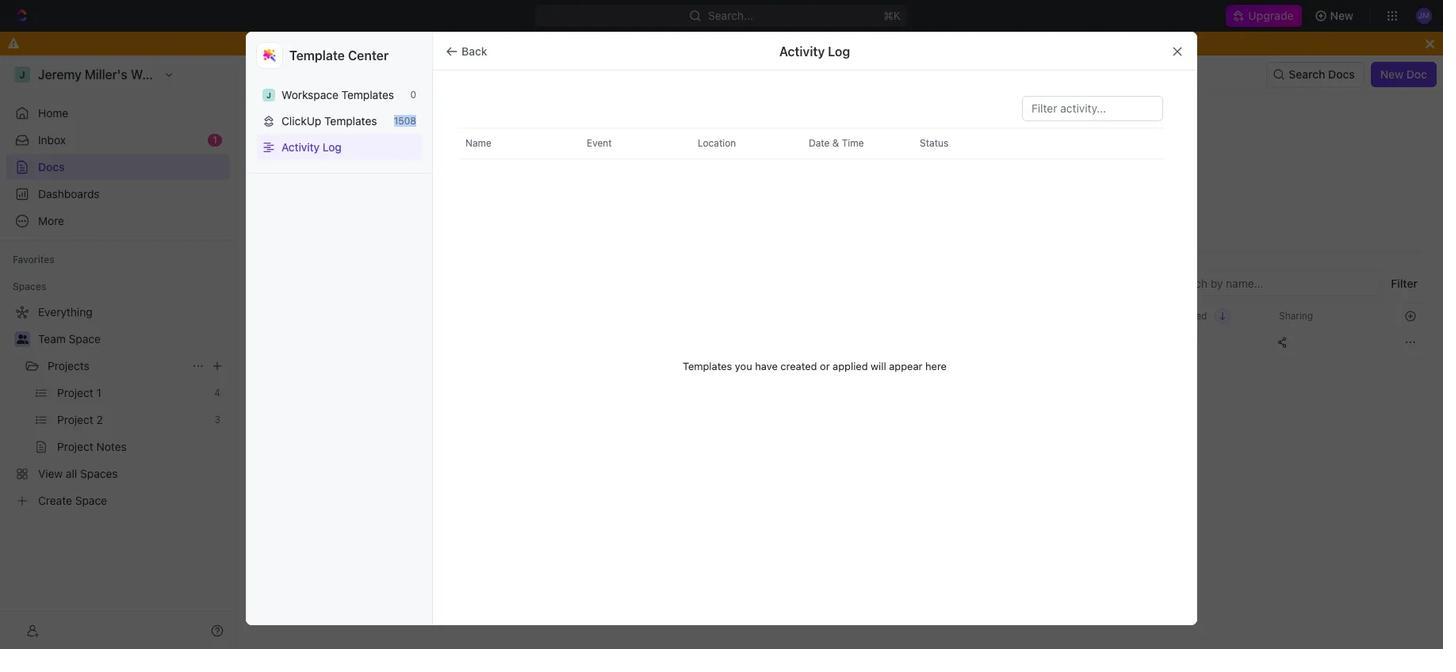 Task type: describe. For each thing, give the bounding box(es) containing it.
0 vertical spatial activity log
[[779, 44, 850, 58]]

docs inside sidebar navigation
[[38, 160, 65, 174]]

grid containing name
[[458, 128, 1171, 606]]

date for date & time
[[809, 137, 830, 149]]

sharing
[[1279, 310, 1313, 322]]

center
[[348, 48, 389, 63]]

name
[[465, 137, 491, 149]]

untitled link
[[270, 155, 624, 181]]

just now table
[[256, 303, 1424, 358]]

team
[[38, 332, 66, 346]]

&
[[832, 137, 839, 149]]

team space link
[[38, 327, 227, 352]]

1 horizontal spatial favorites
[[670, 132, 724, 147]]

to
[[621, 36, 632, 50]]

dashboards
[[38, 187, 100, 201]]

date viewed
[[1152, 310, 1207, 322]]

dashboards link
[[6, 182, 230, 207]]

4 cell from the left
[[1016, 328, 1143, 357]]

status column header
[[902, 128, 1017, 159]]

3 column header from the left
[[832, 303, 1016, 329]]

log inside activity log button
[[323, 140, 342, 154]]

event column header
[[569, 128, 684, 159]]

1 horizontal spatial log
[[828, 44, 850, 58]]

1
[[213, 134, 217, 146]]

enable
[[800, 36, 835, 50]]

date viewed button
[[1143, 304, 1231, 328]]

new doc button
[[1371, 62, 1437, 87]]

status
[[920, 137, 949, 149]]

new for new
[[1330, 9, 1354, 22]]

hide
[[843, 36, 867, 50]]

3 cell from the left
[[832, 328, 1016, 357]]

0 vertical spatial activity
[[779, 44, 825, 58]]

now
[[1177, 335, 1198, 349]]

do you want to enable browser notifications? enable hide this
[[553, 36, 890, 50]]

2 cell from the left
[[673, 328, 832, 357]]

clickup
[[281, 114, 321, 128]]

team space
[[38, 332, 101, 346]]

row inside grid
[[569, 128, 1163, 159]]

do
[[553, 36, 568, 50]]

just now row
[[256, 327, 1424, 358]]

jeremy miller's workspace, , element
[[262, 88, 275, 101]]

search
[[1289, 67, 1325, 81]]

projects link
[[48, 354, 186, 379]]

1508
[[394, 115, 416, 127]]



Task type: vqa. For each thing, say whether or not it's contained in the screenshot.
Date within the column header
yes



Task type: locate. For each thing, give the bounding box(es) containing it.
cell
[[256, 328, 274, 357], [673, 328, 832, 357], [832, 328, 1016, 357], [1016, 328, 1143, 357]]

home link
[[6, 101, 230, 126]]

favorites
[[670, 132, 724, 147], [13, 254, 55, 266]]

location column header
[[680, 128, 795, 159]]

1 cell from the left
[[256, 328, 274, 357]]

new button
[[1308, 3, 1363, 29]]

new for new doc
[[1380, 67, 1404, 81]]

upgrade
[[1248, 9, 1294, 22]]

j
[[266, 90, 271, 100]]

viewed
[[1176, 310, 1207, 322]]

notifications?
[[718, 36, 789, 50]]

templates for clickup templates
[[324, 114, 377, 128]]

2 column header from the left
[[673, 303, 832, 329]]

workspace templates
[[281, 88, 394, 101]]

spaces
[[13, 281, 46, 293]]

0 vertical spatial favorites
[[670, 132, 724, 147]]

sidebar navigation
[[0, 56, 237, 649]]

tree inside sidebar navigation
[[6, 300, 230, 514]]

doc
[[1406, 67, 1427, 81]]

date left &
[[809, 137, 830, 149]]

1 horizontal spatial date
[[1152, 310, 1173, 322]]

1 vertical spatial activity log
[[281, 140, 342, 154]]

0 horizontal spatial date
[[809, 137, 830, 149]]

1 vertical spatial favorites
[[13, 254, 55, 266]]

name column header
[[458, 128, 573, 159]]

tree
[[6, 300, 230, 514]]

1 vertical spatial row
[[256, 303, 1424, 329]]

home
[[38, 106, 68, 120]]

search docs
[[1289, 67, 1355, 81]]

0 vertical spatial row
[[569, 128, 1163, 159]]

user group image
[[16, 335, 28, 344]]

this
[[870, 36, 890, 50]]

date & time column header
[[791, 128, 906, 159]]

0 horizontal spatial activity
[[281, 140, 320, 154]]

log
[[828, 44, 850, 58], [323, 140, 342, 154]]

1 vertical spatial date
[[1152, 310, 1173, 322]]

private
[[418, 279, 455, 293]]

activity down clickup
[[281, 140, 320, 154]]

0 horizontal spatial activity log
[[281, 140, 342, 154]]

1 vertical spatial new
[[1380, 67, 1404, 81]]

clickup templates
[[281, 114, 377, 128]]

template
[[289, 48, 345, 63]]

just now
[[1152, 335, 1198, 349]]

date & time
[[809, 137, 864, 149]]

activity left hide
[[779, 44, 825, 58]]

new
[[1330, 9, 1354, 22], [1380, 67, 1404, 81]]

tree containing team space
[[6, 300, 230, 514]]

projects
[[48, 359, 89, 373]]

1 column header from the left
[[256, 303, 274, 329]]

⌘k
[[884, 9, 901, 22]]

back
[[461, 44, 487, 57]]

location
[[698, 137, 736, 149]]

0 vertical spatial date
[[809, 137, 830, 149]]

templates up activity log button
[[324, 114, 377, 128]]

enable
[[635, 36, 670, 50]]

1 vertical spatial activity
[[281, 140, 320, 154]]

space
[[69, 332, 101, 346]]

activity log inside activity log button
[[281, 140, 342, 154]]

2 horizontal spatial docs
[[1328, 67, 1355, 81]]

upgrade link
[[1226, 5, 1302, 27]]

favorites inside button
[[13, 254, 55, 266]]

row containing event
[[569, 128, 1163, 159]]

time
[[842, 137, 864, 149]]

template center
[[289, 48, 389, 63]]

you
[[571, 36, 590, 50]]

want
[[593, 36, 618, 50]]

date up just
[[1152, 310, 1173, 322]]

1 horizontal spatial activity log
[[779, 44, 850, 58]]

just
[[1152, 335, 1174, 349]]

docs inside button
[[1328, 67, 1355, 81]]

0 vertical spatial templates
[[341, 88, 394, 101]]

Filter activity... text field
[[1032, 97, 1154, 121]]

search...
[[709, 9, 754, 22]]

docs link
[[6, 155, 230, 180]]

4 column header from the left
[[1016, 303, 1143, 329]]

1 horizontal spatial docs
[[266, 67, 292, 81]]

row
[[569, 128, 1163, 159], [256, 303, 1424, 329]]

templates
[[341, 88, 394, 101], [324, 114, 377, 128]]

0 horizontal spatial docs
[[38, 160, 65, 174]]

0 vertical spatial new
[[1330, 9, 1354, 22]]

1 horizontal spatial activity
[[779, 44, 825, 58]]

templates down center
[[341, 88, 394, 101]]

log left this
[[828, 44, 850, 58]]

1 vertical spatial templates
[[324, 114, 377, 128]]

activity
[[779, 44, 825, 58], [281, 140, 320, 154]]

templates for workspace templates
[[341, 88, 394, 101]]

activity log left this
[[779, 44, 850, 58]]

0 horizontal spatial new
[[1330, 9, 1354, 22]]

untitled
[[298, 161, 339, 174]]

date
[[809, 137, 830, 149], [1152, 310, 1173, 322]]

activity log
[[779, 44, 850, 58], [281, 140, 342, 154]]

docs right search
[[1328, 67, 1355, 81]]

date inside button
[[1152, 310, 1173, 322]]

activity log button
[[256, 134, 423, 160]]

recent
[[276, 132, 318, 147]]

0 vertical spatial log
[[828, 44, 850, 58]]

0
[[410, 89, 416, 101]]

search docs button
[[1267, 62, 1364, 87]]

favorites button
[[6, 251, 61, 270]]

workspace
[[281, 88, 338, 101]]

1 horizontal spatial new
[[1380, 67, 1404, 81]]

log up untitled
[[323, 140, 342, 154]]

grid
[[458, 128, 1171, 606]]

row containing date viewed
[[256, 303, 1424, 329]]

0 horizontal spatial log
[[323, 140, 342, 154]]

docs
[[266, 67, 292, 81], [1328, 67, 1355, 81], [38, 160, 65, 174]]

activity inside button
[[281, 140, 320, 154]]

browser
[[673, 36, 715, 50]]

Search by name... text field
[[1172, 272, 1372, 296]]

column header
[[256, 303, 274, 329], [673, 303, 832, 329], [832, 303, 1016, 329], [1016, 303, 1143, 329]]

back button
[[439, 38, 497, 64]]

date for date viewed
[[1152, 310, 1173, 322]]

inbox
[[38, 133, 66, 147]]

activity log up untitled
[[281, 140, 342, 154]]

new up search docs
[[1330, 9, 1354, 22]]

0 horizontal spatial favorites
[[13, 254, 55, 266]]

docs up jeremy miller's workspace, , element
[[266, 67, 292, 81]]

event
[[587, 137, 612, 149]]

docs down the 'inbox'
[[38, 160, 65, 174]]

1 vertical spatial log
[[323, 140, 342, 154]]

new left the doc
[[1380, 67, 1404, 81]]

new doc
[[1380, 67, 1427, 81]]

date inside column header
[[809, 137, 830, 149]]

private button
[[414, 271, 459, 303]]



